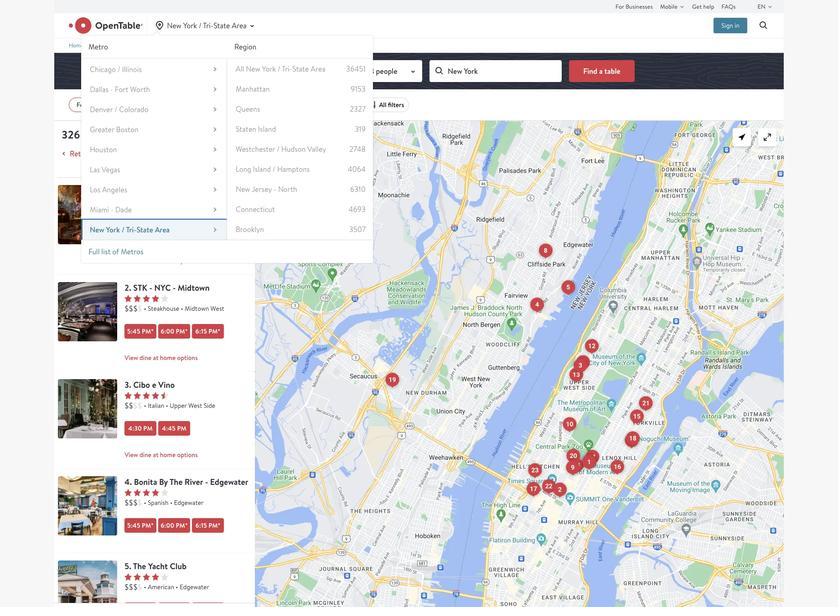 Task type: locate. For each thing, give the bounding box(es) containing it.
11 button
[[586, 450, 600, 465]]

edgewater inside $$$ $ • american • edgewater
[[180, 583, 209, 592]]

1.
[[125, 185, 130, 196]]

1 horizontal spatial 8
[[544, 247, 548, 254]]

people
[[376, 66, 398, 76]]

midtown left east
[[181, 207, 205, 216]]

20
[[570, 453, 577, 460]]

greater
[[90, 125, 114, 134]]

1 vertical spatial 6:00 pm
[[162, 230, 187, 239]]

new inside "link"
[[90, 225, 104, 235]]

midtown for •
[[185, 305, 209, 313]]

2 vertical spatial home
[[160, 451, 176, 460]]

0 vertical spatial home
[[160, 257, 176, 265]]

6:00 pm * for the
[[161, 522, 188, 530]]

view
[[125, 257, 138, 265], [125, 354, 138, 362], [125, 451, 138, 460]]

0 horizontal spatial the
[[133, 561, 146, 572]]

metro left states
[[89, 42, 108, 52]]

island right long
[[253, 164, 271, 174]]

5:45 pm * down the steakhouse
[[127, 327, 154, 336]]

home for vino
[[160, 451, 176, 460]]

edgewater down club
[[180, 583, 209, 592]]

1 horizontal spatial state
[[214, 21, 230, 30]]

4 stars image down "bonita"
[[125, 489, 168, 497]]

3507
[[349, 224, 366, 234]]

0 vertical spatial view
[[125, 257, 138, 265]]

1 vertical spatial dine
[[140, 354, 152, 362]]

las
[[90, 165, 100, 175]]

$$$ for 2.
[[125, 304, 138, 314]]

1 vertical spatial state
[[293, 64, 309, 73]]

8 people
[[370, 66, 398, 76]]

6:15 pm *
[[196, 327, 221, 336], [196, 522, 221, 530]]

filters
[[388, 101, 404, 109]]

edgewater for 4. bonita by the river - edgewater
[[174, 499, 204, 507]]

dine up cibo at left bottom
[[140, 354, 152, 362]]

2 view dine at home options button from the top
[[125, 352, 255, 365]]

new york / tri-state area up region
[[167, 21, 247, 30]]

4 stars image down stk
[[125, 295, 168, 302]]

2 vertical spatial at
[[153, 451, 159, 460]]

1 vertical spatial home
[[160, 354, 176, 362]]

1 vertical spatial view dine at home options
[[125, 354, 198, 362]]

2 $$ from the left
[[133, 401, 142, 411]]

1 vertical spatial 6:15
[[196, 327, 207, 336]]

1 4 stars image from the top
[[125, 295, 168, 302]]

2 horizontal spatial area
[[311, 64, 326, 73]]

dine up "bonita"
[[140, 451, 152, 460]]

0 vertical spatial west
[[211, 305, 224, 313]]

3 view from the top
[[125, 451, 138, 460]]

0 vertical spatial at
[[153, 257, 159, 265]]

• right 'asian'
[[177, 207, 179, 216]]

2 0 from the left
[[260, 120, 264, 130]]

stk
[[133, 282, 147, 294]]

5:45 pm * down spanish
[[127, 522, 154, 530]]

brooklyn
[[236, 224, 264, 234]]

0 vertical spatial 6:15 pm *
[[196, 327, 221, 336]]

6:00
[[303, 66, 318, 76], [162, 230, 176, 239], [161, 327, 174, 336], [161, 522, 174, 530]]

0 vertical spatial state
[[214, 21, 230, 30]]

midtown
[[181, 207, 205, 216], [178, 282, 210, 294], [185, 305, 209, 313]]

6:00 pm *
[[161, 327, 188, 336], [161, 522, 188, 530]]

list inside new york / tri-state area navigation
[[102, 247, 111, 257]]

1 horizontal spatial york
[[183, 21, 197, 30]]

1 view from the top
[[125, 257, 138, 265]]

• right american
[[176, 583, 178, 592]]

york down miami - dade
[[106, 225, 120, 235]]

6:15 for -
[[196, 522, 207, 530]]

orange county
[[90, 245, 139, 255]]

area inside menu
[[311, 64, 326, 73]]

at up "bonita"
[[153, 451, 159, 460]]

metros menu
[[81, 39, 227, 260]]

home up vino in the left bottom of the page
[[160, 354, 176, 362]]

dine down 5:45 pm
[[140, 257, 152, 265]]

italian
[[148, 402, 164, 410]]

0 horizontal spatial tri-
[[126, 225, 137, 235]]

6:00 pm inside 6:00 pm link
[[162, 230, 187, 239]]

5:45 down '2.' at left
[[127, 327, 140, 336]]

area inside dropdown button
[[232, 21, 247, 30]]

yacht
[[148, 561, 168, 572]]

search
[[304, 133, 326, 142]]

1 home from the top
[[160, 257, 176, 265]]

• down 4.6 stars image
[[144, 402, 146, 410]]

area left 36451
[[311, 64, 326, 73]]

2 button
[[553, 483, 567, 497]]

6:15 down east
[[197, 230, 208, 239]]

6:00 pm down 'asian'
[[162, 230, 187, 239]]

for businesses
[[616, 2, 653, 10]]

6:00 inside 6:00 pm link
[[162, 230, 176, 239]]

0 vertical spatial new york / tri-state area
[[167, 21, 247, 30]]

4 $$$ from the top
[[125, 583, 138, 592]]

- left fort
[[110, 85, 113, 94]]

6:15 down $$$ $ • spanish • edgewater
[[196, 522, 207, 530]]

dine
[[140, 257, 152, 265], [140, 354, 152, 362], [140, 451, 152, 460]]

• right spanish
[[170, 499, 173, 507]]

0 vertical spatial edgewater
[[210, 476, 249, 488]]

the right by
[[170, 476, 183, 488]]

midtown inside $$$ $ • steakhouse • midtown west
[[185, 305, 209, 313]]

1 vertical spatial at
[[153, 354, 159, 362]]

0 vertical spatial island
[[258, 124, 276, 134]]

0 vertical spatial options
[[177, 257, 198, 265]]

6:00 pm
[[303, 66, 331, 76], [162, 230, 187, 239]]

move
[[339, 133, 357, 142]]

21 button
[[639, 397, 653, 411]]

2 view dine at home options from the top
[[125, 354, 198, 362]]

view dine at home options for nyc
[[125, 354, 198, 362]]

0 vertical spatial 6:00 pm *
[[161, 327, 188, 336]]

1 horizontal spatial metro
[[115, 45, 134, 54]]

new york / tri-state area up county
[[90, 225, 170, 235]]

$ left spanish
[[138, 498, 142, 508]]

6:15 pm
[[197, 230, 219, 239]]

county
[[116, 245, 139, 255]]

6:15
[[197, 230, 208, 239], [196, 327, 207, 336], [196, 522, 207, 530]]

0 vertical spatial 5:45 pm *
[[127, 327, 154, 336]]

midtown up $$$ $ • steakhouse • midtown west
[[178, 282, 210, 294]]

1 vertical spatial 5:45 pm *
[[127, 522, 154, 530]]

0 horizontal spatial all
[[236, 64, 244, 73]]

view dine at home options up vino in the left bottom of the page
[[125, 354, 198, 362]]

1 view dine at home options button from the top
[[125, 255, 255, 267]]

1 vertical spatial west
[[188, 402, 202, 410]]

- right stk
[[149, 282, 152, 294]]

1 $$ from the left
[[125, 401, 133, 411]]

4:45 pm link
[[158, 422, 190, 436]]

view for nyc
[[125, 354, 138, 362]]

view dine at home options button up 4. bonita by the river - edgewater
[[125, 449, 255, 462]]

all left filters
[[379, 101, 387, 109]]

5:45 pm
[[129, 230, 152, 239]]

get help button
[[693, 0, 715, 13]]

0 horizontal spatial 8
[[370, 66, 374, 76]]

in
[[735, 21, 740, 30]]

view for vino
[[125, 451, 138, 460]]

1 horizontal spatial all
[[379, 101, 387, 109]]

4:30 pm
[[128, 424, 153, 433]]

search icon image
[[759, 20, 770, 31]]

edgewater down 4. bonita by the river - edgewater
[[174, 499, 204, 507]]

0 vertical spatial area
[[232, 21, 247, 30]]

/ inside "link"
[[122, 225, 125, 235]]

6:00 pm * for nyc
[[161, 327, 188, 336]]

0 vertical spatial view dine at home options
[[125, 257, 198, 265]]

2 vertical spatial $
[[138, 583, 142, 592]]

1 vertical spatial 5:45
[[127, 327, 140, 336]]

all inside new york / tri-state area regions menu
[[236, 64, 244, 73]]

metro up illinois
[[115, 45, 134, 54]]

queens
[[236, 104, 260, 114]]

23 button
[[529, 464, 542, 478]]

area up region
[[232, 21, 247, 30]]

all filters button
[[361, 98, 409, 112]]

miami - dade link
[[81, 200, 227, 220]]

$$$ down 4.1 stars image
[[125, 583, 138, 592]]

view dine at home options button up vino in the left bottom of the page
[[125, 352, 255, 365]]

2 vertical spatial edgewater
[[180, 583, 209, 592]]

1 vertical spatial options
[[177, 354, 198, 362]]

list
[[102, 149, 111, 159], [102, 247, 111, 257]]

york up manhattan
[[262, 64, 276, 73]]

0 vertical spatial view dine at home options button
[[125, 255, 255, 267]]

spanish
[[148, 499, 169, 507]]

$ for stk
[[138, 304, 142, 314]]

dine for vino
[[140, 451, 152, 460]]

1 vertical spatial tri-
[[282, 64, 293, 73]]

$ down 4.1 stars image
[[138, 583, 142, 592]]

0 down the queens
[[255, 120, 260, 130]]

tri- inside "link"
[[126, 225, 137, 235]]

tri- inside menu
[[282, 64, 293, 73]]

0 vertical spatial list
[[102, 149, 111, 159]]

5:45 down $$$ $ • spanish • edgewater
[[127, 522, 140, 530]]

9153
[[351, 84, 366, 94]]

$$ $$ • italian • upper west side
[[125, 401, 215, 411]]

6:00 pm * down $$$ $ • steakhouse • midtown west
[[161, 327, 188, 336]]

5:45 pm * for bonita
[[127, 522, 154, 530]]

1 vertical spatial edgewater
[[174, 499, 204, 507]]

0 horizontal spatial state
[[137, 225, 153, 235]]

5
[[567, 284, 570, 291]]

0 vertical spatial all
[[236, 64, 244, 73]]

find a table button
[[569, 60, 635, 82]]

view down '4:30'
[[125, 451, 138, 460]]

3 button
[[574, 359, 588, 373]]

3 view dine at home options button from the top
[[125, 449, 255, 462]]

4 stars image
[[125, 295, 168, 302], [125, 489, 168, 497]]

$$$ for 4.
[[125, 498, 138, 508]]

york up "atlanta metro" link
[[183, 21, 197, 30]]

2 horizontal spatial tri-
[[282, 64, 293, 73]]

2 vertical spatial area
[[155, 225, 170, 235]]

united states
[[93, 42, 125, 49]]

6:15 pm * for -
[[196, 522, 221, 530]]

view up 3.
[[125, 354, 138, 362]]

orange county link
[[81, 240, 227, 260]]

1 vertical spatial view dine at home options button
[[125, 352, 255, 365]]

1 vertical spatial $
[[138, 498, 142, 508]]

full
[[89, 247, 100, 257]]

edgewater right the river
[[210, 476, 249, 488]]

2 $ from the top
[[138, 498, 142, 508]]

all for all filters
[[379, 101, 387, 109]]

3 dine from the top
[[140, 451, 152, 460]]

3 options from the top
[[177, 451, 198, 460]]

1 vertical spatial area
[[311, 64, 326, 73]]

island right staten
[[258, 124, 276, 134]]

new york / tri-state area button
[[154, 13, 258, 38]]

3 view dine at home options from the top
[[125, 451, 198, 460]]

ranked
[[218, 164, 237, 172]]

1 6:15 pm * from the top
[[196, 327, 221, 336]]

at for vino
[[153, 451, 159, 460]]

6
[[588, 458, 592, 465]]

edgewater inside $$$ $ • spanish • edgewater
[[174, 499, 204, 507]]

new left jersey
[[236, 184, 250, 194]]

2 vertical spatial 5:45
[[127, 522, 140, 530]]

1 vertical spatial view
[[125, 354, 138, 362]]

view dine at home options
[[125, 257, 198, 265], [125, 354, 198, 362], [125, 451, 198, 460]]

west inside $$$ $ • steakhouse • midtown west
[[211, 305, 224, 313]]

2 $$$ from the top
[[125, 304, 138, 314]]

5:45 for stk
[[127, 327, 140, 336]]

None field
[[430, 60, 562, 82]]

long
[[236, 164, 251, 174]]

1 6:00 pm * from the top
[[161, 327, 188, 336]]

0 vertical spatial $
[[138, 304, 142, 314]]

2 vertical spatial dine
[[140, 451, 152, 460]]

2 dine from the top
[[140, 354, 152, 362]]

0 vertical spatial 8
[[370, 66, 374, 76]]

3 at from the top
[[153, 451, 159, 460]]

york inside menu
[[262, 64, 276, 73]]

fort
[[115, 85, 129, 94]]

miami - dade
[[90, 205, 132, 215]]

midtown right the steakhouse
[[185, 305, 209, 313]]

home up 2. stk - nyc - midtown
[[160, 257, 176, 265]]

dallas - fort worth
[[90, 85, 150, 94]]

1 horizontal spatial area
[[232, 21, 247, 30]]

$$$ down '2.' at left
[[125, 304, 138, 314]]

36451
[[346, 64, 366, 73]]

2 vertical spatial view dine at home options
[[125, 451, 198, 460]]

2 view from the top
[[125, 354, 138, 362]]

all down region
[[236, 64, 244, 73]]

$$$ down 1.
[[125, 207, 138, 216]]

a photo of cibo e vino restaurant image
[[58, 380, 117, 439]]

1 horizontal spatial tri-
[[203, 21, 214, 30]]

- left dade
[[111, 205, 114, 215]]

the right 5.
[[133, 561, 146, 572]]

at right metros
[[153, 257, 159, 265]]

2 5:45 pm * from the top
[[127, 522, 154, 530]]

6:15 down $$$ $ • steakhouse • midtown west
[[196, 327, 207, 336]]

0 horizontal spatial area
[[155, 225, 170, 235]]

$ down stk
[[138, 304, 142, 314]]

14
[[573, 462, 581, 470]]

options
[[177, 257, 198, 265], [177, 354, 198, 362], [177, 451, 198, 460]]

•
[[144, 207, 146, 216], [177, 207, 179, 216], [144, 305, 146, 313], [181, 305, 183, 313], [144, 402, 146, 410], [166, 402, 168, 410], [144, 499, 146, 507], [170, 499, 173, 507], [144, 583, 146, 592], [176, 583, 178, 592]]

1 vertical spatial 8
[[544, 247, 548, 254]]

5. the yacht club
[[125, 561, 187, 572]]

options for vino
[[177, 451, 198, 460]]

2 horizontal spatial york
[[262, 64, 276, 73]]

$$
[[125, 401, 133, 411], [133, 401, 142, 411]]

view dine at home options button down 6:00 pm link
[[125, 255, 255, 267]]

2 options from the top
[[177, 354, 198, 362]]

as
[[327, 133, 334, 142]]

options for nyc
[[177, 354, 198, 362]]

0 vertical spatial the
[[170, 476, 183, 488]]

13
[[573, 371, 580, 379]]

0 horizontal spatial west
[[188, 402, 202, 410]]

1 vertical spatial list
[[102, 247, 111, 257]]

$$$ down 4.
[[125, 498, 138, 508]]

8 for 8 people
[[370, 66, 374, 76]]

los angeles link
[[81, 180, 227, 200]]

full list of metros link
[[89, 247, 144, 257]]

• right the steakhouse
[[181, 305, 183, 313]]

get help
[[693, 2, 715, 10]]

1 5:45 pm * from the top
[[127, 327, 154, 336]]

york inside "link"
[[106, 225, 120, 235]]

new york / tri-state area inside "link"
[[90, 225, 170, 235]]

pm inside 6:15 pm link
[[210, 230, 219, 239]]

6:00 pm * down $$$ $ • spanish • edgewater
[[161, 522, 188, 530]]

view dine at home options up 'nyc'
[[125, 257, 198, 265]]

6:00 pm left 36451
[[303, 66, 331, 76]]

2748
[[350, 144, 366, 154]]

denver / colorado link
[[81, 99, 227, 120]]

2 4 stars image from the top
[[125, 489, 168, 497]]

6 button
[[583, 455, 597, 469]]

2 vertical spatial 6:15
[[196, 522, 207, 530]]

state inside dropdown button
[[214, 21, 230, 30]]

3 $ from the top
[[138, 583, 142, 592]]

0 vertical spatial 6:00 pm
[[303, 66, 331, 76]]

state
[[214, 21, 230, 30], [293, 64, 309, 73], [137, 225, 153, 235]]

2 home from the top
[[160, 354, 176, 362]]

21
[[643, 400, 650, 407]]

0 vertical spatial 4 stars image
[[125, 295, 168, 302]]

2 vertical spatial state
[[137, 225, 153, 235]]

1 vertical spatial 6:15 pm *
[[196, 522, 221, 530]]

3 home from the top
[[160, 451, 176, 460]]

2 at from the top
[[153, 354, 159, 362]]

new york / tri-state area inside dropdown button
[[167, 21, 247, 30]]

list right to
[[102, 149, 111, 159]]

1 vertical spatial new york / tri-state area
[[90, 225, 170, 235]]

1 vertical spatial midtown
[[178, 282, 210, 294]]

1 vertical spatial island
[[253, 164, 271, 174]]

a
[[599, 66, 603, 76]]

view dine at home options up by
[[125, 451, 198, 460]]

2 vertical spatial view dine at home options button
[[125, 449, 255, 462]]

0 vertical spatial tri-
[[203, 21, 214, 30]]

0 horizontal spatial 6:00 pm
[[162, 230, 187, 239]]

1 vertical spatial the
[[133, 561, 146, 572]]

all inside all filters button
[[379, 101, 387, 109]]

1 vertical spatial 4 stars image
[[125, 489, 168, 497]]

1 horizontal spatial west
[[211, 305, 224, 313]]

dade
[[115, 205, 132, 215]]

new up manhattan
[[246, 64, 260, 73]]

list left of
[[102, 247, 111, 257]]

0 horizontal spatial york
[[106, 225, 120, 235]]

1 view dine at home options from the top
[[125, 257, 198, 265]]

new up "atlanta metro" link
[[167, 21, 181, 30]]

location detection icon image
[[737, 132, 748, 143]]

1 dine from the top
[[140, 257, 152, 265]]

2 vertical spatial york
[[106, 225, 120, 235]]

search as i move
[[304, 133, 357, 142]]

2 vertical spatial midtown
[[185, 305, 209, 313]]

0 vertical spatial york
[[183, 21, 197, 30]]

home for nyc
[[160, 354, 176, 362]]

new down miami
[[90, 225, 104, 235]]

*
[[151, 327, 154, 336], [185, 327, 188, 336], [218, 327, 221, 336], [151, 522, 154, 530], [185, 522, 188, 530], [218, 522, 221, 530]]

at up e
[[153, 354, 159, 362]]

1 vertical spatial all
[[379, 101, 387, 109]]

midtown for -
[[178, 282, 210, 294]]

8 inside button
[[544, 247, 548, 254]]

- left the north
[[274, 184, 277, 194]]

1 $ from the top
[[138, 304, 142, 314]]

home down 4:45 on the left
[[160, 451, 176, 460]]

west inside $$ $$ • italian • upper west side
[[188, 402, 202, 410]]

4 stars image for bonita
[[125, 489, 168, 497]]

2 6:00 pm * from the top
[[161, 522, 188, 530]]

2 vertical spatial view
[[125, 451, 138, 460]]

• right the italian
[[166, 402, 168, 410]]

1 horizontal spatial the
[[170, 476, 183, 488]]

2 horizontal spatial state
[[293, 64, 309, 73]]

5:45 up county
[[129, 230, 142, 239]]

6:15 pm link
[[192, 227, 224, 242]]

1 vertical spatial york
[[262, 64, 276, 73]]

5:45
[[129, 230, 142, 239], [127, 327, 140, 336], [127, 522, 140, 530]]

side
[[204, 402, 215, 410]]

1 vertical spatial 6:00 pm *
[[161, 522, 188, 530]]

york
[[183, 21, 197, 30], [262, 64, 276, 73], [106, 225, 120, 235]]

new york / tri-state area regions menu
[[227, 59, 373, 259]]

2 vertical spatial tri-
[[126, 225, 137, 235]]

state inside "link"
[[137, 225, 153, 235]]

west for 3. cibo e vino
[[188, 402, 202, 410]]

2 6:15 pm * from the top
[[196, 522, 221, 530]]

tri- inside dropdown button
[[203, 21, 214, 30]]

3 $$$ from the top
[[125, 498, 138, 508]]

2
[[558, 486, 562, 494]]

area down 'asian'
[[155, 225, 170, 235]]

5 button
[[562, 281, 575, 295]]

$ for bonita
[[138, 498, 142, 508]]

0 right staten
[[260, 120, 264, 130]]

view down county
[[125, 257, 138, 265]]

2 vertical spatial options
[[177, 451, 198, 460]]

0 vertical spatial dine
[[140, 257, 152, 265]]

19
[[389, 376, 396, 384]]



Task type: describe. For each thing, give the bounding box(es) containing it.
/ inside dropdown button
[[199, 21, 202, 30]]

5:45 pm * for stk
[[127, 327, 154, 336]]

• down 4.1 stars image
[[144, 583, 146, 592]]

• left pan-
[[144, 207, 146, 216]]

pm inside the "4:30 pm" link
[[143, 424, 153, 433]]

valley
[[308, 144, 326, 154]]

pm inside "4:45 pm" link
[[177, 424, 186, 433]]

4:30 pm link
[[125, 422, 156, 436]]

area inside "link"
[[155, 225, 170, 235]]

4.1 stars image
[[125, 574, 168, 581]]

$ for the
[[138, 583, 142, 592]]

10
[[566, 421, 574, 428]]

$$$ for 5.
[[125, 583, 138, 592]]

Please input a Location, Restaurant or Cuisine field
[[430, 60, 562, 82]]

12 button
[[585, 339, 599, 354]]

1
[[588, 459, 591, 466]]

4:45 pm
[[162, 424, 186, 433]]

jersey
[[252, 184, 272, 194]]

vegas
[[102, 165, 120, 175]]

15 button
[[630, 410, 644, 424]]

$$$ $ • steakhouse • midtown west
[[125, 304, 224, 314]]

map region
[[153, 58, 838, 608]]

find
[[584, 66, 598, 76]]

by
[[159, 476, 168, 488]]

view dine at home options button for nyc
[[125, 352, 255, 365]]

9 button
[[566, 461, 580, 475]]

24
[[628, 437, 636, 445]]

york inside dropdown button
[[183, 21, 197, 30]]

1 options from the top
[[177, 257, 198, 265]]

en
[[758, 2, 766, 10]]

bonita
[[134, 476, 157, 488]]

houston
[[90, 145, 117, 154]]

new jersey - north
[[236, 184, 297, 194]]

1. tao uptown
[[125, 185, 178, 196]]

faqs button
[[722, 0, 736, 13]]

all for all new york / tri-state area
[[236, 64, 244, 73]]

18
[[629, 435, 637, 443]]

19 button
[[386, 373, 399, 387]]

pm inside 5:45 pm link
[[143, 230, 152, 239]]

sign in
[[722, 21, 740, 30]]

staten
[[236, 124, 256, 134]]

view dine at home options button for vino
[[125, 449, 255, 462]]

pm inside 6:00 pm link
[[177, 230, 187, 239]]

6:15 pm * for midtown
[[196, 327, 221, 336]]

view dine at home options for vino
[[125, 451, 198, 460]]

sign in button
[[714, 18, 748, 33]]

24 button
[[625, 434, 639, 448]]

a photo of tao uptown restaurant image
[[58, 185, 117, 245]]

5:45 pm link
[[125, 227, 156, 242]]

all new york / tri-state area
[[236, 64, 326, 73]]

9
[[571, 464, 575, 472]]

island for long
[[253, 164, 271, 174]]

edgewater for 5. the yacht club
[[180, 583, 209, 592]]

11
[[589, 454, 597, 461]]

18 button
[[626, 432, 640, 446]]

6:15 for midtown
[[196, 327, 207, 336]]

• left spanish
[[144, 499, 146, 507]]

1 button
[[583, 456, 596, 470]]

12
[[589, 343, 596, 350]]

6:00 pm link
[[158, 227, 190, 242]]

22
[[546, 483, 553, 490]]

return to list view button
[[59, 148, 127, 159]]

a photo of bonita by the river - edgewater restaurant image
[[58, 477, 117, 536]]

tao
[[132, 185, 147, 196]]

los
[[90, 185, 101, 195]]

13 button
[[570, 368, 583, 382]]

4064
[[348, 164, 366, 174]]

mobile button
[[660, 0, 688, 13]]

dallas - fort worth link
[[81, 79, 227, 99]]

how are featured results ranked
[[148, 164, 237, 172]]

8 for 8
[[544, 247, 548, 254]]

worth
[[130, 85, 150, 94]]

opentable logo image
[[69, 17, 143, 34]]

6310
[[350, 184, 366, 194]]

7 button
[[577, 356, 590, 370]]

featured
[[172, 164, 197, 172]]

1 horizontal spatial 6:00 pm
[[303, 66, 331, 76]]

greater boston
[[90, 125, 139, 134]]

5:45 for bonita
[[127, 522, 140, 530]]

dine for nyc
[[140, 354, 152, 362]]

16
[[614, 464, 621, 471]]

pan-
[[148, 207, 160, 216]]

0 horizontal spatial metro
[[89, 42, 108, 52]]

asian
[[160, 207, 175, 216]]

new york / tri-state area navigation
[[81, 13, 373, 263]]

west for 2. stk - nyc - midtown
[[211, 305, 224, 313]]

- right the river
[[205, 476, 208, 488]]

a photo of stk - nyc - midtown restaurant image
[[58, 282, 117, 342]]

1 $$$ from the top
[[125, 207, 138, 216]]

at for nyc
[[153, 354, 159, 362]]

metro inside menu
[[115, 45, 134, 54]]

east
[[206, 207, 218, 216]]

new inside dropdown button
[[167, 21, 181, 30]]

help
[[704, 2, 715, 10]]

hudson
[[282, 144, 306, 154]]

colorado
[[119, 105, 149, 114]]

mobile
[[660, 2, 678, 10]]

0 vertical spatial 5:45
[[129, 230, 142, 239]]

17 button
[[527, 482, 541, 497]]

$$$ $ • american • edgewater
[[125, 583, 209, 592]]

long island / hamptons
[[236, 164, 310, 174]]

state inside menu
[[293, 64, 309, 73]]

- inside "link"
[[110, 85, 113, 94]]

houston link
[[81, 140, 227, 160]]

0 vertical spatial midtown
[[181, 207, 205, 216]]

all filters
[[379, 101, 404, 109]]

4:30
[[128, 424, 142, 433]]

river
[[185, 476, 203, 488]]

i
[[336, 133, 338, 142]]

steakhouse
[[148, 305, 179, 313]]

1 0 from the left
[[255, 120, 260, 130]]

home link
[[69, 42, 83, 49]]

chicago / illinois
[[90, 65, 142, 74]]

4.6 stars image
[[125, 392, 168, 400]]

denver / colorado
[[90, 105, 149, 114]]

a photo of the yacht club restaurant image
[[58, 561, 117, 608]]

4 stars image for stk
[[125, 295, 168, 302]]

for businesses button
[[616, 0, 653, 13]]

dallas
[[90, 85, 109, 94]]

return to list view
[[70, 149, 127, 159]]

0 vertical spatial 6:15
[[197, 230, 208, 239]]

en button
[[758, 0, 776, 13]]

4693
[[349, 204, 366, 214]]

- inside menu
[[274, 184, 277, 194]]

4
[[536, 301, 539, 309]]

list inside return to list view button
[[102, 149, 111, 159]]

5.
[[125, 561, 131, 572]]

- right 'nyc'
[[173, 282, 176, 294]]

to
[[93, 149, 100, 159]]

vino
[[158, 379, 175, 391]]

staten island
[[236, 124, 276, 134]]

angeles
[[102, 185, 127, 195]]

view
[[113, 149, 127, 159]]

cibo
[[133, 379, 150, 391]]

15
[[634, 413, 641, 421]]

• left the steakhouse
[[144, 305, 146, 313]]

1 at from the top
[[153, 257, 159, 265]]

connecticut
[[236, 204, 275, 214]]

island for staten
[[258, 124, 276, 134]]

3
[[579, 362, 583, 370]]

4:45
[[162, 424, 176, 433]]



Task type: vqa. For each thing, say whether or not it's contained in the screenshot.
the bottom standard
no



